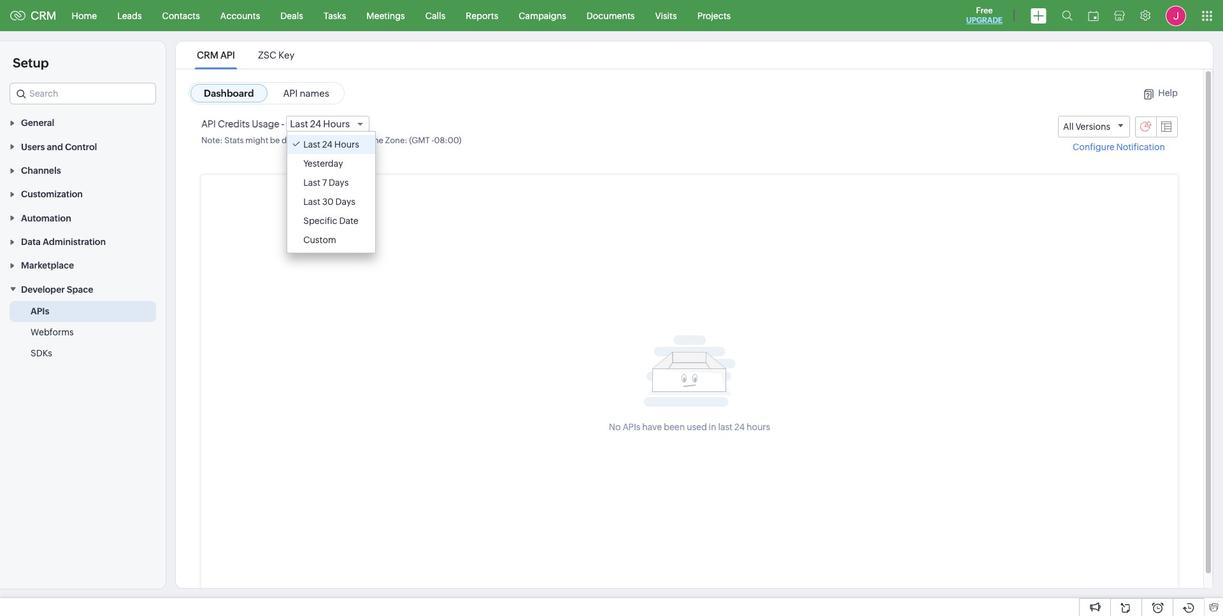 Task type: vqa. For each thing, say whether or not it's contained in the screenshot.
+ New
no



Task type: locate. For each thing, give the bounding box(es) containing it.
developer space
[[21, 285, 93, 295]]

last left 30
[[303, 197, 320, 207]]

zsc
[[258, 50, 276, 61]]

developer
[[21, 285, 65, 295]]

crm link
[[10, 9, 56, 22]]

2 vertical spatial api
[[201, 118, 216, 129]]

no
[[609, 422, 621, 433]]

last 7 days
[[303, 178, 349, 188]]

2 horizontal spatial api
[[283, 88, 298, 99]]

accounts
[[220, 11, 260, 21]]

None field
[[10, 83, 156, 104]]

list
[[185, 41, 306, 69]]

in
[[709, 422, 716, 433]]

been
[[664, 422, 685, 433]]

list containing crm api
[[185, 41, 306, 69]]

days right 30
[[335, 197, 355, 207]]

api credits usage -
[[201, 118, 284, 129]]

24 left mins
[[322, 140, 333, 150]]

hours for last 24 hours
[[334, 140, 359, 150]]

0 vertical spatial api
[[220, 50, 235, 61]]

date
[[339, 216, 359, 226]]

days right 7
[[329, 178, 349, 188]]

hours right the "15"
[[334, 140, 359, 150]]

1 vertical spatial days
[[335, 197, 355, 207]]

api inside list
[[220, 50, 235, 61]]

api for api names
[[283, 88, 298, 99]]

0 vertical spatial last 24 hours
[[290, 118, 350, 129]]

- right usage in the left top of the page
[[281, 118, 284, 129]]

All Versions field
[[1058, 116, 1130, 138]]

- for (gmt
[[432, 136, 434, 145]]

deals
[[281, 11, 303, 21]]

search image
[[1062, 10, 1073, 21]]

specific date
[[303, 216, 359, 226]]

create menu image
[[1031, 8, 1047, 23]]

- right the (gmt
[[432, 136, 434, 145]]

24 up by
[[310, 118, 321, 129]]

0 horizontal spatial -
[[281, 118, 284, 129]]

api left names
[[283, 88, 298, 99]]

channels button
[[0, 158, 166, 182]]

hours
[[747, 422, 770, 433]]

projects
[[697, 11, 731, 21]]

configure
[[1073, 142, 1115, 152]]

notification
[[1116, 142, 1165, 152]]

crm up dashboard
[[197, 50, 218, 61]]

- for usage
[[281, 118, 284, 129]]

note: stats might be delayed by 15 mins
[[201, 136, 353, 145]]

meetings
[[367, 11, 405, 21]]

calls
[[425, 11, 445, 21]]

all versions
[[1063, 122, 1110, 132]]

days
[[329, 178, 349, 188], [335, 197, 355, 207]]

marketplace button
[[0, 254, 166, 277]]

last 24 hours for api credits usage -
[[290, 118, 350, 129]]

0 vertical spatial 24
[[310, 118, 321, 129]]

apis right no
[[623, 422, 640, 433]]

might
[[245, 136, 268, 145]]

documents link
[[576, 0, 645, 31]]

last
[[718, 422, 733, 433]]

last 24 hours up yesterday
[[303, 140, 359, 150]]

0 horizontal spatial crm
[[31, 9, 56, 22]]

crm left home
[[31, 9, 56, 22]]

customization button
[[0, 182, 166, 206]]

1 vertical spatial crm
[[197, 50, 218, 61]]

0 vertical spatial apis
[[31, 306, 49, 316]]

api
[[220, 50, 235, 61], [283, 88, 298, 99], [201, 118, 216, 129]]

1 horizontal spatial 24
[[322, 140, 333, 150]]

data
[[21, 237, 41, 247]]

1 vertical spatial hours
[[334, 140, 359, 150]]

0 horizontal spatial api
[[201, 118, 216, 129]]

sdks link
[[31, 347, 52, 360]]

1 vertical spatial apis
[[623, 422, 640, 433]]

1 vertical spatial last 24 hours
[[303, 140, 359, 150]]

1 horizontal spatial -
[[432, 136, 434, 145]]

2 horizontal spatial 24
[[734, 422, 745, 433]]

key
[[278, 50, 294, 61]]

0 horizontal spatial apis
[[31, 306, 49, 316]]

last 30 days
[[303, 197, 355, 207]]

0 vertical spatial days
[[329, 178, 349, 188]]

general
[[21, 118, 54, 128]]

1 horizontal spatial api
[[220, 50, 235, 61]]

stats
[[224, 136, 244, 145]]

0 vertical spatial -
[[281, 118, 284, 129]]

apis down developer
[[31, 306, 49, 316]]

users and control
[[21, 142, 97, 152]]

0 vertical spatial crm
[[31, 9, 56, 22]]

mins
[[335, 136, 353, 145]]

zone:
[[385, 136, 407, 145]]

24
[[310, 118, 321, 129], [322, 140, 333, 150], [734, 422, 745, 433]]

30
[[322, 197, 334, 207]]

data administration button
[[0, 230, 166, 254]]

0 vertical spatial hours
[[323, 118, 350, 129]]

crm inside list
[[197, 50, 218, 61]]

-
[[281, 118, 284, 129], [432, 136, 434, 145]]

api up note:
[[201, 118, 216, 129]]

yesterday
[[303, 159, 343, 169]]

last
[[290, 118, 308, 129], [303, 140, 320, 150], [303, 178, 320, 188], [303, 197, 320, 207]]

help
[[1158, 88, 1178, 98]]

1 vertical spatial -
[[432, 136, 434, 145]]

crm
[[31, 9, 56, 22], [197, 50, 218, 61]]

1 vertical spatial 24
[[322, 140, 333, 150]]

hours up mins
[[323, 118, 350, 129]]

and
[[47, 142, 63, 152]]

contacts link
[[152, 0, 210, 31]]

hours
[[323, 118, 350, 129], [334, 140, 359, 150]]

last 24 hours
[[290, 118, 350, 129], [303, 140, 359, 150]]

api names
[[283, 88, 329, 99]]

24 right the last
[[734, 422, 745, 433]]

delayed
[[282, 136, 312, 145]]

space
[[67, 285, 93, 295]]

used
[[687, 422, 707, 433]]

zsc key link
[[256, 50, 296, 61]]

api up dashboard link
[[220, 50, 235, 61]]

1 vertical spatial api
[[283, 88, 298, 99]]

0 horizontal spatial 24
[[310, 118, 321, 129]]

last 24 hours up by
[[290, 118, 350, 129]]

specific
[[303, 216, 337, 226]]

1 horizontal spatial crm
[[197, 50, 218, 61]]

Search text field
[[10, 83, 155, 104]]

campaigns link
[[509, 0, 576, 31]]

tasks link
[[313, 0, 356, 31]]

last 24 hours for last 24 hours
[[303, 140, 359, 150]]

15
[[325, 136, 333, 145]]



Task type: describe. For each thing, give the bounding box(es) containing it.
1 horizontal spatial apis
[[623, 422, 640, 433]]

channels
[[21, 166, 61, 176]]

apis inside developer space region
[[31, 306, 49, 316]]

usage
[[252, 118, 279, 129]]

reports
[[466, 11, 498, 21]]

crm for crm api
[[197, 50, 218, 61]]

versions
[[1076, 122, 1110, 132]]

automation button
[[0, 206, 166, 230]]

names
[[300, 88, 329, 99]]

hours for api credits usage -
[[323, 118, 350, 129]]

webforms link
[[31, 326, 74, 339]]

24 for hours
[[322, 140, 333, 150]]

zsc key
[[258, 50, 294, 61]]

create menu element
[[1023, 0, 1054, 31]]

dashboard link
[[190, 84, 267, 103]]

free
[[976, 6, 993, 15]]

note:
[[201, 136, 223, 145]]

specific date link
[[303, 216, 359, 226]]

credits
[[218, 118, 250, 129]]

accounts link
[[210, 0, 270, 31]]

control
[[65, 142, 97, 152]]

tasks
[[324, 11, 346, 21]]

custom
[[303, 235, 336, 245]]

last up the delayed
[[290, 118, 308, 129]]

profile element
[[1158, 0, 1194, 31]]

api names link
[[270, 84, 343, 103]]

dashboard
[[204, 88, 254, 99]]

calendar image
[[1088, 11, 1099, 21]]

profile image
[[1166, 5, 1186, 26]]

deals link
[[270, 0, 313, 31]]

all
[[1063, 122, 1074, 132]]

calls link
[[415, 0, 456, 31]]

free upgrade
[[966, 6, 1003, 25]]

setup
[[13, 55, 49, 70]]

days for last 7 days
[[329, 178, 349, 188]]

meetings link
[[356, 0, 415, 31]]

days for last 30 days
[[335, 197, 355, 207]]

reports link
[[456, 0, 509, 31]]

upgrade
[[966, 16, 1003, 25]]

visits link
[[645, 0, 687, 31]]

crm api
[[197, 50, 235, 61]]

sdks
[[31, 348, 52, 359]]

home link
[[62, 0, 107, 31]]

crm for crm
[[31, 9, 56, 22]]

last left the "15"
[[303, 140, 320, 150]]

users
[[21, 142, 45, 152]]

leads
[[117, 11, 142, 21]]

documents
[[587, 11, 635, 21]]

2 vertical spatial 24
[[734, 422, 745, 433]]

developer space region
[[0, 301, 166, 364]]

last left 7
[[303, 178, 320, 188]]

contacts
[[162, 11, 200, 21]]

developer space button
[[0, 277, 166, 301]]

webforms
[[31, 327, 74, 337]]

search element
[[1054, 0, 1080, 31]]

no apis have been used in last 24 hours
[[609, 422, 770, 433]]

be
[[270, 136, 280, 145]]

24 for usage
[[310, 118, 321, 129]]

customization
[[21, 189, 83, 200]]

data administration
[[21, 237, 106, 247]]

(gmt
[[409, 136, 430, 145]]

configure notification
[[1073, 142, 1165, 152]]

apis link
[[31, 305, 49, 318]]

api for api credits usage -
[[201, 118, 216, 129]]

home
[[72, 11, 97, 21]]

08:00)
[[434, 136, 462, 145]]

projects link
[[687, 0, 741, 31]]

by
[[314, 136, 323, 145]]

campaigns
[[519, 11, 566, 21]]

time
[[365, 136, 383, 145]]

automation
[[21, 213, 71, 223]]

marketplace
[[21, 261, 74, 271]]

general button
[[0, 111, 166, 135]]

leads link
[[107, 0, 152, 31]]

time zone: (gmt -08:00)
[[365, 136, 462, 145]]

users and control button
[[0, 135, 166, 158]]

visits
[[655, 11, 677, 21]]

7
[[322, 178, 327, 188]]



